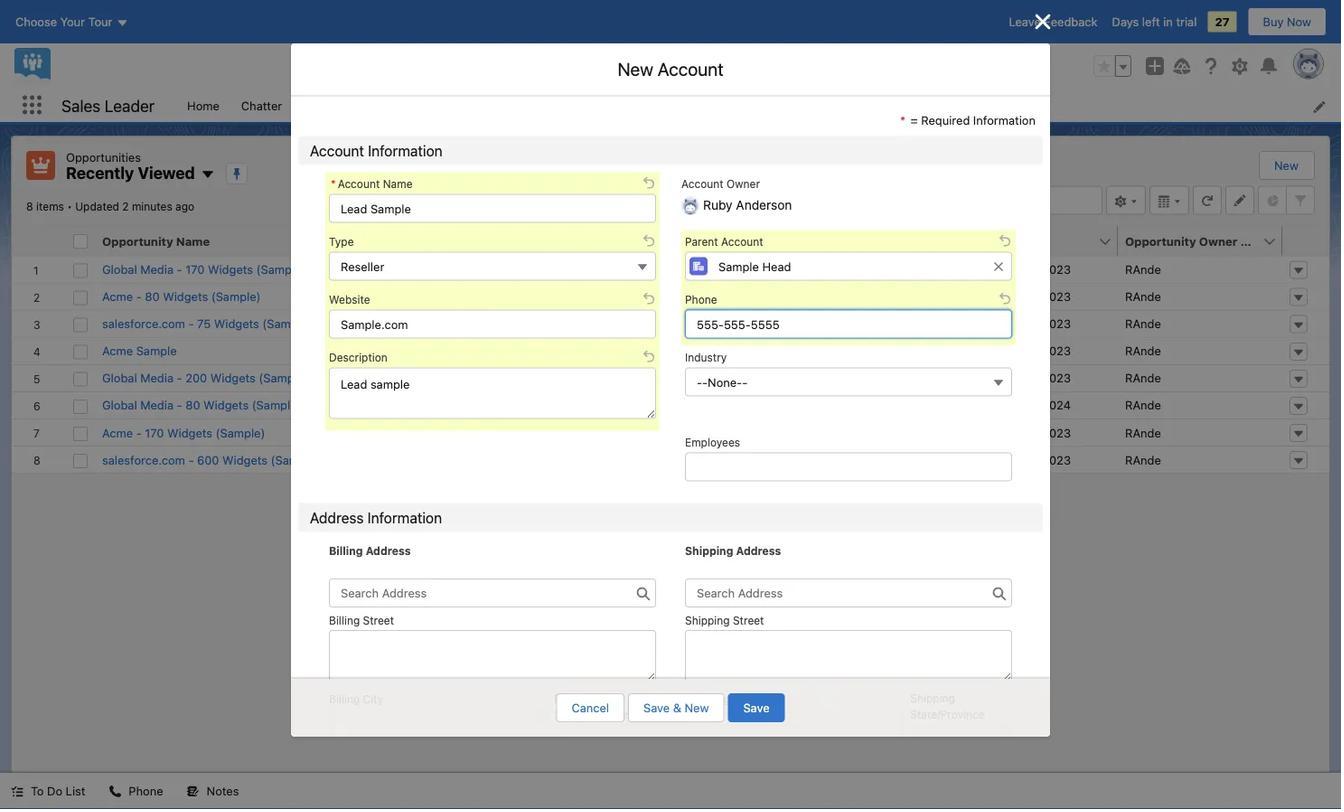 Task type: describe. For each thing, give the bounding box(es) containing it.
- inside 'link'
[[136, 290, 142, 303]]

0 vertical spatial information
[[974, 113, 1036, 127]]

negotiation
[[702, 426, 765, 439]]

billing address
[[329, 545, 411, 557]]

acme for 9/23/2023
[[102, 290, 133, 303]]

12/20/2023
[[1009, 371, 1071, 385]]

account information
[[310, 142, 443, 159]]

save button
[[728, 693, 785, 722]]

1 horizontal spatial 170
[[186, 262, 205, 276]]

name for account name
[[501, 234, 535, 248]]

sales leader
[[61, 96, 155, 115]]

* = required information
[[901, 113, 1036, 127]]

recently viewed status
[[26, 200, 75, 213]]

type
[[329, 236, 354, 248]]

•
[[67, 200, 72, 213]]

employees
[[685, 436, 741, 449]]

notes
[[207, 784, 239, 798]]

new for new
[[1275, 159, 1299, 172]]

sample head for global media - 170 widgets (sample)
[[449, 262, 522, 276]]

opportunity name button
[[95, 226, 422, 255]]

Billing Street text field
[[329, 630, 656, 682]]

date
[[949, 234, 976, 248]]

opportunity name
[[102, 234, 210, 248]]

9/23/2023
[[1014, 290, 1071, 303]]

75
[[197, 317, 211, 330]]

head for acme - 80 widgets (sample)
[[493, 290, 522, 303]]

acme down website text box
[[449, 344, 480, 358]]

save for save
[[744, 701, 770, 715]]

shipping city
[[685, 693, 754, 705]]

shipping state/province
[[911, 692, 985, 721]]

leave
[[1010, 15, 1041, 28]]

won for 3/22/2023
[[743, 453, 767, 466]]

stage
[[702, 234, 736, 248]]

rande for 12/18/2023
[[1126, 426, 1162, 439]]

save & new
[[644, 701, 709, 715]]

media for global media (sample)
[[488, 371, 521, 385]]

(sample) up global media - 80 widgets (sample)
[[259, 371, 308, 385]]

acme - 170 widgets (sample) link
[[102, 424, 265, 441]]

opportunity for opportunity owner alias
[[1126, 234, 1197, 248]]

3 closed from the top
[[702, 317, 740, 330]]

rande for 1/4/2024
[[1126, 398, 1162, 412]]

account name
[[449, 234, 535, 248]]

(sample) down opportunity name element
[[256, 262, 306, 276]]

new button
[[1260, 152, 1314, 179]]

items
[[36, 200, 64, 213]]

owner for opportunity
[[1200, 234, 1238, 248]]

opportunity owner alias element
[[1118, 226, 1294, 256]]

save & new button
[[628, 693, 725, 722]]

acme sample link
[[102, 342, 177, 360]]

shipping street
[[685, 614, 764, 627]]

close date
[[913, 234, 976, 248]]

billing state/province
[[555, 692, 629, 721]]

industry
[[685, 351, 727, 364]]

street for billing street
[[363, 614, 394, 627]]

billing city
[[329, 693, 383, 705]]

search... button
[[462, 52, 824, 80]]

--none--
[[697, 375, 748, 389]]

action image
[[1283, 226, 1330, 255]]

new account
[[618, 58, 724, 80]]

close
[[913, 234, 946, 248]]

widgets down opportunity name button
[[208, 262, 253, 276]]

stage element
[[694, 226, 917, 256]]

* for * account name
[[331, 178, 336, 190]]

recently viewed
[[66, 163, 195, 183]]

global media - 80 widgets (sample)
[[102, 398, 302, 412]]

shipping for shipping city
[[685, 693, 730, 705]]

account inside button
[[449, 234, 498, 248]]

minutes
[[132, 200, 172, 213]]

widgets right 600
[[222, 453, 268, 466]]

parent
[[685, 236, 718, 248]]

acme - 80 widgets (sample)
[[102, 290, 261, 303]]

0 vertical spatial cell
[[66, 226, 95, 256]]

needs analysis
[[702, 344, 785, 358]]

* account name
[[331, 178, 413, 190]]

display as table image
[[1150, 186, 1190, 215]]

won for 9/23/2023
[[743, 290, 767, 303]]

parent account
[[685, 236, 764, 248]]

media for global media - 200 widgets (sample)
[[140, 371, 174, 385]]

to do list button
[[0, 773, 96, 809]]

salesforce.com - 600 widgets (sample)
[[102, 453, 320, 466]]

rande for 3/22/2023
[[1126, 453, 1162, 466]]

1 horizontal spatial 80
[[186, 398, 200, 412]]

closed won for 9/9/2023
[[702, 262, 767, 276]]

list view controls image
[[1107, 186, 1146, 215]]

won for 9/9/2023
[[743, 262, 767, 276]]

rande for 12/20/2023
[[1126, 371, 1162, 385]]

opportunity owner alias
[[1126, 234, 1270, 248]]

1/4/2024
[[1023, 398, 1071, 412]]

global media - 200 widgets (sample) link
[[102, 369, 308, 387]]

left
[[1143, 15, 1161, 28]]

closed won for 3/22/2023
[[702, 453, 767, 466]]

analysis
[[740, 344, 785, 358]]

required
[[922, 113, 970, 127]]

now
[[1288, 15, 1312, 28]]

global for global media - 80 widgets (sample)
[[102, 398, 137, 412]]

global media - 80 widgets (sample) link
[[102, 397, 302, 414]]

save for save & new
[[644, 701, 670, 715]]

ago
[[176, 200, 195, 213]]

rande for 9/9/2023
[[1126, 262, 1162, 276]]

salesforce.com - 75 widgets (sample) link
[[102, 315, 312, 333]]

global for global media (sample)
[[449, 371, 484, 385]]

* for * = required information
[[901, 113, 906, 127]]

sample for acme - 80 widgets (sample)
[[449, 290, 490, 303]]

close date element
[[906, 226, 1129, 256]]

global media - 170 widgets (sample)
[[102, 262, 306, 276]]

salesforce.com for salesforce.com - 600 widgets (sample)
[[102, 453, 185, 466]]

8
[[26, 200, 33, 213]]

sample head link for global media - 170 widgets (sample)
[[449, 261, 522, 278]]

item number element
[[12, 226, 66, 256]]

billing for billing street
[[329, 614, 360, 627]]

updated
[[75, 200, 119, 213]]

to do list
[[31, 784, 85, 798]]

closed for 9/9/2023
[[702, 262, 740, 276]]

name for opportunity name
[[176, 234, 210, 248]]

shipping for shipping street
[[685, 614, 730, 627]]

200
[[186, 371, 207, 385]]

recently viewed grid
[[12, 226, 1330, 474]]

Website text field
[[329, 310, 656, 339]]

leader
[[105, 96, 155, 115]]

salesforce.com for salesforce.com - 75 widgets (sample)
[[102, 317, 185, 330]]

recently
[[66, 163, 134, 183]]

sample for global media - 170 widgets (sample)
[[449, 262, 490, 276]]

opportunity name element
[[95, 226, 453, 256]]

trial
[[1177, 15, 1198, 28]]

shipping for shipping state/province
[[911, 692, 956, 704]]

media for global media - 170 widgets (sample)
[[140, 262, 174, 276]]

global media (sample) link
[[449, 369, 574, 387]]

80 inside 'link'
[[145, 290, 160, 303]]

Employees text field
[[685, 453, 1013, 481]]

&
[[673, 701, 682, 715]]

in
[[1164, 15, 1174, 28]]

(sample) right 600
[[271, 453, 320, 466]]

acme (sample) link for acme - 170 widgets (sample)
[[449, 424, 533, 441]]



Task type: locate. For each thing, give the bounding box(es) containing it.
0 horizontal spatial state/province
[[555, 708, 629, 721]]

address for shipping
[[736, 545, 781, 557]]

account name button
[[442, 226, 675, 255]]

80 down opportunity name
[[145, 290, 160, 303]]

cell
[[66, 226, 95, 256], [694, 391, 906, 419]]

closed won
[[702, 262, 767, 276], [702, 290, 767, 303], [702, 317, 767, 330], [702, 453, 767, 466]]

170 down global media - 80 widgets (sample) link
[[145, 426, 164, 439]]

opportunity
[[102, 234, 173, 248], [1126, 234, 1197, 248]]

address for billing
[[366, 545, 411, 557]]

acme sample
[[102, 344, 177, 358]]

2 opportunity from the left
[[1126, 234, 1197, 248]]

0 horizontal spatial owner
[[727, 178, 760, 190]]

Description text field
[[329, 368, 656, 419]]

1 vertical spatial owner
[[1200, 234, 1238, 248]]

head for global media - 170 widgets (sample)
[[493, 262, 522, 276]]

shipping inside shipping state/province
[[911, 692, 956, 704]]

1 vertical spatial salesforce.com
[[102, 453, 185, 466]]

2 closed won from the top
[[702, 290, 767, 303]]

acme - 170 widgets (sample)
[[102, 426, 265, 439]]

None text field
[[329, 194, 656, 223]]

save inside button
[[744, 701, 770, 715]]

1 sample head from the top
[[449, 262, 522, 276]]

sales
[[61, 96, 101, 115]]

save right &
[[744, 701, 770, 715]]

information up billing address
[[368, 509, 442, 526]]

billing down billing address
[[329, 614, 360, 627]]

feedback
[[1045, 15, 1098, 28]]

list
[[176, 89, 1342, 122]]

text default image for phone
[[109, 785, 122, 798]]

opportunity down display as table image
[[1126, 234, 1197, 248]]

1 closed won from the top
[[702, 262, 767, 276]]

to
[[31, 784, 44, 798]]

1 horizontal spatial phone
[[685, 293, 718, 306]]

-
[[177, 262, 182, 276], [136, 290, 142, 303], [188, 317, 194, 330], [177, 371, 182, 385], [697, 375, 703, 389], [703, 375, 708, 389], [743, 375, 748, 389], [177, 398, 182, 412], [136, 426, 142, 439], [188, 453, 194, 466]]

1 acme (sample) link from the top
[[449, 342, 533, 360]]

phone inside button
[[129, 784, 163, 798]]

needs
[[702, 344, 737, 358]]

Search Recently Viewed list view. search field
[[886, 186, 1103, 215]]

billing for billing state/province
[[555, 692, 585, 704]]

sample head up website text box
[[449, 290, 522, 303]]

acme
[[102, 290, 133, 303], [102, 344, 133, 358], [449, 344, 480, 358], [102, 426, 133, 439], [449, 426, 480, 439]]

billing down address information
[[329, 545, 363, 557]]

80
[[145, 290, 160, 303], [186, 398, 200, 412]]

media for global media - 80 widgets (sample)
[[140, 398, 174, 412]]

1 horizontal spatial cell
[[694, 391, 906, 419]]

None search field
[[886, 186, 1103, 215]]

2 rande from the top
[[1126, 290, 1162, 303]]

rande
[[1126, 262, 1162, 276], [1126, 290, 1162, 303], [1126, 317, 1162, 330], [1126, 344, 1162, 358], [1126, 371, 1162, 385], [1126, 398, 1162, 412], [1126, 426, 1162, 439], [1126, 453, 1162, 466]]

address up billing address
[[310, 509, 364, 526]]

sample down account name
[[449, 262, 490, 276]]

1 vertical spatial sample head link
[[449, 288, 522, 305]]

account owner
[[682, 178, 760, 190]]

acme (sample) link for acme sample
[[449, 342, 533, 360]]

closed for 9/23/2023
[[702, 290, 740, 303]]

shipping address
[[685, 545, 781, 557]]

chatter link
[[230, 89, 293, 122]]

1 horizontal spatial name
[[383, 178, 413, 190]]

1 street from the left
[[363, 614, 394, 627]]

cell down •
[[66, 226, 95, 256]]

Billing City text field
[[329, 709, 547, 738]]

acme (sample) link
[[449, 342, 533, 360], [449, 424, 533, 441]]

170 up acme - 80 widgets (sample)
[[186, 262, 205, 276]]

salesforce.com down 'acme - 170 widgets (sample)' link
[[102, 453, 185, 466]]

widgets down global media - 200 widgets (sample) link
[[204, 398, 249, 412]]

sample up global media - 200 widgets (sample) in the top left of the page
[[136, 344, 177, 358]]

sample head for acme - 80 widgets (sample)
[[449, 290, 522, 303]]

global media (sample)
[[449, 371, 574, 385]]

save left &
[[644, 701, 670, 715]]

billing inside billing state/province
[[555, 692, 585, 704]]

(sample) right 75
[[263, 317, 312, 330]]

1 horizontal spatial address
[[366, 545, 411, 557]]

12/18/2023
[[1010, 426, 1071, 439]]

name
[[383, 178, 413, 190], [176, 234, 210, 248], [501, 234, 535, 248]]

(sample) down website text box
[[524, 371, 574, 385]]

(sample) down description text box
[[483, 426, 533, 439]]

12/5/2023
[[1016, 344, 1071, 358]]

2 won from the top
[[743, 290, 767, 303]]

2 text default image from the left
[[187, 785, 199, 798]]

* down account information
[[331, 178, 336, 190]]

information up * account name on the top of page
[[368, 142, 443, 159]]

cancel
[[572, 701, 609, 715]]

0 vertical spatial 80
[[145, 290, 160, 303]]

1 horizontal spatial text default image
[[187, 785, 199, 798]]

website
[[329, 293, 370, 306]]

2 save from the left
[[744, 701, 770, 715]]

salesforce.com - 75 widgets (sample)
[[102, 317, 312, 330]]

save
[[644, 701, 670, 715], [744, 701, 770, 715]]

media up acme - 170 widgets (sample)
[[140, 398, 174, 412]]

text default image
[[11, 785, 24, 798]]

1 vertical spatial sample head
[[449, 290, 522, 303]]

recently viewed|opportunities|list view element
[[11, 136, 1331, 773]]

do
[[47, 784, 62, 798]]

inverse image
[[1033, 11, 1054, 33]]

0 horizontal spatial opportunity
[[102, 234, 173, 248]]

1 horizontal spatial city
[[733, 693, 754, 705]]

9/9/2023
[[1021, 262, 1071, 276]]

(sample)
[[256, 262, 306, 276], [211, 290, 261, 303], [263, 317, 312, 330], [483, 344, 533, 358], [259, 371, 308, 385], [524, 371, 574, 385], [252, 398, 302, 412], [216, 426, 265, 439], [483, 426, 533, 439], [271, 453, 320, 466]]

city up billing city text box
[[363, 693, 383, 705]]

new for new account
[[618, 58, 654, 80]]

name up website text box
[[501, 234, 535, 248]]

3 won from the top
[[743, 317, 767, 330]]

global for global media - 170 widgets (sample)
[[102, 262, 137, 276]]

address up "shipping street" at the right bottom of page
[[736, 545, 781, 557]]

billing down billing street text box
[[555, 692, 585, 704]]

account name element
[[442, 226, 705, 256]]

1 rande from the top
[[1126, 262, 1162, 276]]

1 won from the top
[[743, 262, 767, 276]]

2 acme (sample) from the top
[[449, 426, 533, 439]]

opportunity owner alias button
[[1118, 226, 1270, 255]]

0 vertical spatial sample
[[449, 262, 490, 276]]

2 vertical spatial new
[[685, 701, 709, 715]]

information for account information
[[368, 142, 443, 159]]

salesforce.com inside salesforce.com - 600 widgets (sample) link
[[102, 453, 185, 466]]

sample head link for acme - 80 widgets (sample)
[[449, 288, 522, 305]]

0 horizontal spatial text default image
[[109, 785, 122, 798]]

head up website text box
[[493, 290, 522, 303]]

2 horizontal spatial address
[[736, 545, 781, 557]]

address down address information
[[366, 545, 411, 557]]

buy
[[1264, 15, 1284, 28]]

4 won from the top
[[743, 453, 767, 466]]

city up shipping city text box
[[733, 693, 754, 705]]

global media - 170 widgets (sample) link
[[102, 261, 306, 278]]

1 state/province from the left
[[555, 708, 629, 721]]

1 vertical spatial information
[[368, 142, 443, 159]]

shipping for shipping address
[[685, 545, 734, 557]]

notes button
[[176, 773, 250, 809]]

acme (sample) link down description text box
[[449, 424, 533, 441]]

billing down billing street
[[329, 693, 360, 705]]

group
[[1094, 55, 1132, 77]]

widgets down global media - 80 widgets (sample) link
[[167, 426, 213, 439]]

owner up parent account
[[727, 178, 760, 190]]

2 vertical spatial information
[[368, 509, 442, 526]]

1 horizontal spatial *
[[901, 113, 906, 127]]

1 salesforce.com from the top
[[102, 317, 185, 330]]

street for shipping street
[[733, 614, 764, 627]]

=
[[911, 113, 918, 127]]

global media - 200 widgets (sample)
[[102, 371, 308, 385]]

new inside 'button'
[[685, 701, 709, 715]]

3 rande from the top
[[1126, 317, 1162, 330]]

information for address information
[[368, 509, 442, 526]]

buy now button
[[1248, 7, 1327, 36]]

Shipping Street text field
[[685, 630, 1013, 682]]

salesforce.com inside salesforce.com - 75 widgets (sample) link
[[102, 317, 185, 330]]

alias
[[1241, 234, 1270, 248]]

5 rande from the top
[[1126, 371, 1162, 385]]

sample head link down account name
[[449, 261, 522, 278]]

(sample) up salesforce.com - 600 widgets (sample)
[[216, 426, 265, 439]]

8 rande from the top
[[1126, 453, 1162, 466]]

stage button
[[694, 226, 886, 255]]

chatter
[[241, 98, 282, 112]]

street down billing address
[[363, 614, 394, 627]]

text default image right list
[[109, 785, 122, 798]]

widgets down global media - 170 widgets (sample) link
[[163, 290, 208, 303]]

text default image inside notes button
[[187, 785, 199, 798]]

opportunity for opportunity name
[[102, 234, 173, 248]]

2 vertical spatial sample
[[136, 344, 177, 358]]

acme (sample) for acme sample
[[449, 344, 533, 358]]

1 horizontal spatial opportunity
[[1126, 234, 1197, 248]]

0 vertical spatial phone
[[685, 293, 718, 306]]

4 closed won from the top
[[702, 453, 767, 466]]

list containing home
[[176, 89, 1342, 122]]

Industry button
[[685, 368, 1013, 396]]

2 head from the top
[[493, 290, 522, 303]]

Phone text field
[[685, 310, 1013, 339]]

cell down analysis
[[694, 391, 906, 419]]

Shipping City text field
[[685, 709, 904, 738]]

0 vertical spatial sample head
[[449, 262, 522, 276]]

1 horizontal spatial new
[[685, 701, 709, 715]]

6 rande from the top
[[1126, 398, 1162, 412]]

phone button
[[98, 773, 174, 809]]

0 vertical spatial 170
[[186, 262, 205, 276]]

* left =
[[901, 113, 906, 127]]

acme (sample) link down website text box
[[449, 342, 533, 360]]

phone left notes button
[[129, 784, 163, 798]]

1 vertical spatial 170
[[145, 426, 164, 439]]

1 vertical spatial phone
[[129, 784, 163, 798]]

none-
[[708, 375, 743, 389]]

acme (sample) down description text box
[[449, 426, 533, 439]]

acme for 12/5/2023
[[102, 344, 133, 358]]

owner inside button
[[1200, 234, 1238, 248]]

billing street
[[329, 614, 394, 627]]

close date button
[[906, 226, 1099, 255]]

leave feedback link
[[1010, 15, 1098, 28]]

0 vertical spatial acme (sample)
[[449, 344, 533, 358]]

list item
[[492, 89, 567, 122]]

(sample) inside 'link'
[[211, 290, 261, 303]]

global for global media - 200 widgets (sample)
[[102, 371, 137, 385]]

0 horizontal spatial *
[[331, 178, 336, 190]]

closed won for 9/23/2023
[[702, 290, 767, 303]]

none search field inside recently viewed|opportunities|list view element
[[886, 186, 1103, 215]]

1 opportunity from the left
[[102, 234, 173, 248]]

text default image
[[109, 785, 122, 798], [187, 785, 199, 798]]

2 sample head link from the top
[[449, 288, 522, 305]]

1 sample head link from the top
[[449, 261, 522, 278]]

1 vertical spatial head
[[493, 290, 522, 303]]

9/6/2023
[[1021, 317, 1071, 330]]

opportunity down 2
[[102, 234, 173, 248]]

owner
[[727, 178, 760, 190], [1200, 234, 1238, 248]]

0 horizontal spatial name
[[176, 234, 210, 248]]

0 horizontal spatial new
[[618, 58, 654, 80]]

acme inside 'link'
[[102, 290, 133, 303]]

acme for 12/18/2023
[[102, 426, 133, 439]]

sample head
[[449, 262, 522, 276], [449, 290, 522, 303]]

acme down description text box
[[449, 426, 480, 439]]

2
[[122, 200, 129, 213]]

2 acme (sample) link from the top
[[449, 424, 533, 441]]

0 horizontal spatial 170
[[145, 426, 164, 439]]

7 rande from the top
[[1126, 426, 1162, 439]]

text default image inside phone button
[[109, 785, 122, 798]]

salesforce.com
[[102, 317, 185, 330], [102, 453, 185, 466]]

sample head link up website text box
[[449, 288, 522, 305]]

text default image left notes
[[187, 785, 199, 798]]

1 closed from the top
[[702, 262, 740, 276]]

city for shipping city
[[733, 693, 754, 705]]

0 vertical spatial head
[[493, 262, 522, 276]]

sample up website text box
[[449, 290, 490, 303]]

head
[[493, 262, 522, 276], [493, 290, 522, 303]]

media down acme sample link
[[140, 371, 174, 385]]

head down account name
[[493, 262, 522, 276]]

media
[[140, 262, 174, 276], [140, 371, 174, 385], [488, 371, 521, 385], [140, 398, 174, 412]]

1 horizontal spatial street
[[733, 614, 764, 627]]

(sample) up 'global media (sample)'
[[483, 344, 533, 358]]

acme down acme - 80 widgets (sample) 'link'
[[102, 344, 133, 358]]

text default image for notes
[[187, 785, 199, 798]]

80 down '200'
[[186, 398, 200, 412]]

1 vertical spatial acme (sample)
[[449, 426, 533, 439]]

widgets inside 'link'
[[163, 290, 208, 303]]

name down account information
[[383, 178, 413, 190]]

sample head down account name
[[449, 262, 522, 276]]

2 closed from the top
[[702, 290, 740, 303]]

0 horizontal spatial address
[[310, 509, 364, 526]]

acme down acme sample link
[[102, 426, 133, 439]]

phone up needs
[[685, 293, 718, 306]]

2 street from the left
[[733, 614, 764, 627]]

action element
[[1283, 226, 1330, 256]]

8 items • updated 2 minutes ago
[[26, 200, 195, 213]]

2 sample head from the top
[[449, 290, 522, 303]]

2 city from the left
[[733, 693, 754, 705]]

1 vertical spatial 80
[[186, 398, 200, 412]]

1 text default image from the left
[[109, 785, 122, 798]]

1 vertical spatial sample
[[449, 290, 490, 303]]

(sample) down global media - 200 widgets (sample) link
[[252, 398, 302, 412]]

owner left alias
[[1200, 234, 1238, 248]]

2 horizontal spatial name
[[501, 234, 535, 248]]

acme up acme sample at the top left
[[102, 290, 133, 303]]

city for billing city
[[363, 693, 383, 705]]

0 horizontal spatial phone
[[129, 784, 163, 798]]

global
[[102, 262, 137, 276], [102, 371, 137, 385], [449, 371, 484, 385], [102, 398, 137, 412]]

0 horizontal spatial cell
[[66, 226, 95, 256]]

search...
[[497, 59, 546, 73]]

widgets right '200'
[[210, 371, 256, 385]]

1 save from the left
[[644, 701, 670, 715]]

state/province for billing
[[555, 708, 629, 721]]

billing for billing city
[[329, 693, 360, 705]]

0 vertical spatial sample head link
[[449, 261, 522, 278]]

1 vertical spatial new
[[1275, 159, 1299, 172]]

days left in trial
[[1113, 15, 1198, 28]]

media down website text box
[[488, 371, 521, 385]]

Parent Account text field
[[685, 252, 1013, 281]]

list
[[66, 784, 85, 798]]

1 vertical spatial cell
[[694, 391, 906, 419]]

0 horizontal spatial 80
[[145, 290, 160, 303]]

0 vertical spatial owner
[[727, 178, 760, 190]]

0 horizontal spatial city
[[363, 693, 383, 705]]

1 acme (sample) from the top
[[449, 344, 533, 358]]

phone
[[685, 293, 718, 306], [129, 784, 163, 798]]

0 horizontal spatial save
[[644, 701, 670, 715]]

1 city from the left
[[363, 693, 383, 705]]

media down opportunity name
[[140, 262, 174, 276]]

0 vertical spatial new
[[618, 58, 654, 80]]

street down shipping address
[[733, 614, 764, 627]]

1 horizontal spatial save
[[744, 701, 770, 715]]

2 salesforce.com from the top
[[102, 453, 185, 466]]

address
[[310, 509, 364, 526], [366, 545, 411, 557], [736, 545, 781, 557]]

closed for 3/22/2023
[[702, 453, 740, 466]]

2 state/province from the left
[[911, 708, 985, 721]]

item number image
[[12, 226, 66, 255]]

0 vertical spatial salesforce.com
[[102, 317, 185, 330]]

salesforce.com up acme sample at the top left
[[102, 317, 185, 330]]

description
[[329, 351, 388, 364]]

viewed
[[138, 163, 195, 183]]

0 horizontal spatial street
[[363, 614, 394, 627]]

closed
[[702, 262, 740, 276], [702, 290, 740, 303], [702, 317, 740, 330], [702, 453, 740, 466]]

owner for account
[[727, 178, 760, 190]]

rande for 9/23/2023
[[1126, 290, 1162, 303]]

rande for 9/6/2023
[[1126, 317, 1162, 330]]

4 closed from the top
[[702, 453, 740, 466]]

name up 'global media - 170 widgets (sample)'
[[176, 234, 210, 248]]

state/province for shipping
[[911, 708, 985, 721]]

widgets right 75
[[214, 317, 259, 330]]

1 horizontal spatial state/province
[[911, 708, 985, 721]]

4 rande from the top
[[1126, 344, 1162, 358]]

acme (sample) for acme - 170 widgets (sample)
[[449, 426, 533, 439]]

(sample) up 'salesforce.com - 75 widgets (sample)'
[[211, 290, 261, 303]]

billing for billing address
[[329, 545, 363, 557]]

0 vertical spatial *
[[901, 113, 906, 127]]

0 vertical spatial acme (sample) link
[[449, 342, 533, 360]]

27
[[1216, 15, 1230, 28]]

save inside 'button'
[[644, 701, 670, 715]]

1 vertical spatial *
[[331, 178, 336, 190]]

Search Address text field
[[685, 579, 1013, 608]]

days
[[1113, 15, 1140, 28]]

3 closed won from the top
[[702, 317, 767, 330]]

new inside "button"
[[1275, 159, 1299, 172]]

1 head from the top
[[493, 262, 522, 276]]

buy now
[[1264, 15, 1312, 28]]

home link
[[176, 89, 230, 122]]

information right required
[[974, 113, 1036, 127]]

2 horizontal spatial new
[[1275, 159, 1299, 172]]

acme (sample) down website text box
[[449, 344, 533, 358]]

1 vertical spatial acme (sample) link
[[449, 424, 533, 441]]

1 horizontal spatial owner
[[1200, 234, 1238, 248]]

won
[[743, 262, 767, 276], [743, 290, 767, 303], [743, 317, 767, 330], [743, 453, 767, 466]]

opportunities
[[66, 150, 141, 164]]



Task type: vqa. For each thing, say whether or not it's contained in the screenshot.
Probability (%)
no



